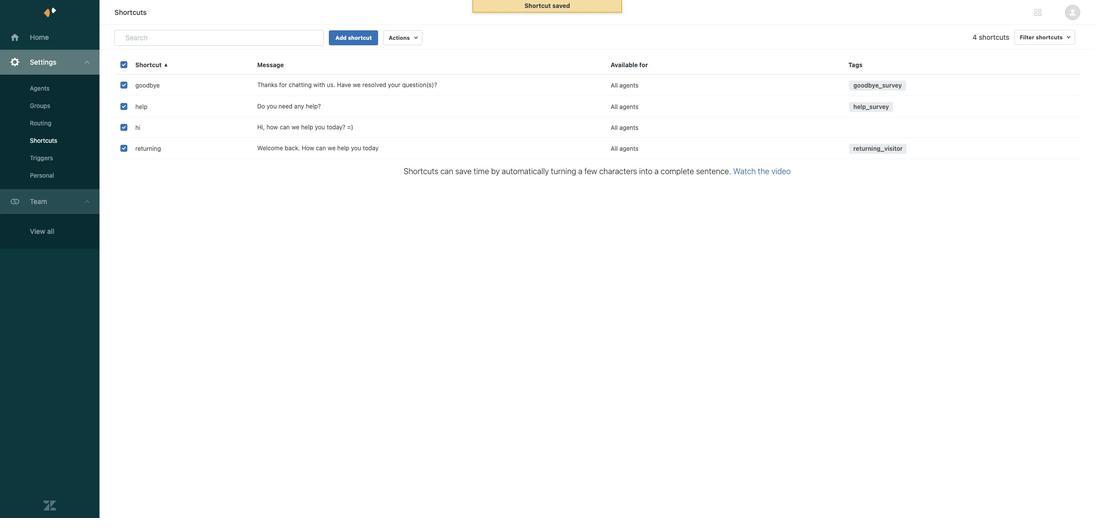 Task type: vqa. For each thing, say whether or not it's contained in the screenshot.
Support Outreach "Link"
no



Task type: describe. For each thing, give the bounding box(es) containing it.
shortcut column header
[[129, 55, 251, 75]]

actions button
[[383, 30, 422, 45]]

tags
[[849, 61, 863, 68]]

help_survey
[[854, 103, 889, 110]]

with
[[314, 81, 325, 89]]

0 vertical spatial we
[[353, 81, 361, 89]]

0 vertical spatial can
[[280, 123, 290, 131]]

shortcuts inside 'table'
[[404, 167, 438, 176]]

row containing do you need any help?
[[114, 96, 1080, 117]]

settings
[[30, 58, 56, 66]]

available
[[611, 61, 638, 68]]

video
[[772, 167, 791, 176]]

for for thanks
[[279, 81, 287, 89]]

all agents for returning_visitor
[[611, 145, 639, 152]]

the
[[758, 167, 770, 176]]

0 horizontal spatial you
[[267, 103, 277, 110]]

today
[[363, 144, 379, 152]]

welcome
[[257, 144, 283, 152]]

returning_visitor
[[854, 145, 903, 152]]

2 vertical spatial you
[[351, 144, 361, 152]]

actions
[[389, 34, 410, 41]]

available for
[[611, 61, 648, 68]]

do
[[257, 103, 265, 110]]

shortcut for shortcut saved
[[525, 2, 551, 9]]

message column header
[[251, 55, 605, 75]]

complete
[[661, 167, 694, 176]]

all agents for help_survey
[[611, 103, 639, 110]]

Search field
[[125, 33, 306, 42]]

saved
[[553, 2, 570, 9]]

1 horizontal spatial can
[[316, 144, 326, 152]]

sentence.
[[696, 167, 731, 176]]

time
[[474, 167, 489, 176]]

automatically
[[502, 167, 549, 176]]

shortcuts for filter shortcuts
[[1036, 34, 1063, 40]]

watch
[[733, 167, 756, 176]]

team
[[30, 197, 47, 206]]

save
[[455, 167, 472, 176]]

2 horizontal spatial can
[[440, 167, 453, 176]]

by
[[491, 167, 500, 176]]

tags column header
[[843, 55, 1080, 75]]

0 vertical spatial shortcuts
[[114, 8, 147, 16]]

into
[[639, 167, 653, 176]]

3 all agents cell from the top
[[605, 117, 843, 137]]

agents for goodbye_survey
[[620, 81, 639, 89]]

how
[[267, 123, 278, 131]]

agents for returning_visitor
[[620, 145, 639, 152]]

returning
[[135, 145, 161, 152]]

thanks
[[257, 81, 278, 89]]

need
[[279, 103, 293, 110]]

all
[[47, 227, 54, 235]]

filter
[[1020, 34, 1035, 40]]

4
[[973, 33, 977, 41]]

for for available
[[640, 61, 648, 68]]

2 horizontal spatial help
[[337, 144, 349, 152]]

shortcut saved
[[525, 2, 570, 9]]

home
[[30, 33, 49, 41]]

0 horizontal spatial shortcuts
[[30, 137, 57, 144]]

2 a from the left
[[655, 167, 659, 176]]

turning
[[551, 167, 576, 176]]

help?
[[306, 103, 321, 110]]

add shortcut button
[[329, 30, 378, 45]]

chatting
[[289, 81, 312, 89]]

personal
[[30, 172, 54, 179]]

all agents cell for help_survey
[[605, 96, 843, 117]]

watch the video link
[[733, 167, 791, 176]]

1 horizontal spatial you
[[315, 123, 325, 131]]

row containing thanks for chatting with us. have we resolved your question(s)?
[[114, 75, 1080, 96]]

view all
[[30, 227, 54, 235]]

all for goodbye_survey
[[611, 81, 618, 89]]



Task type: locate. For each thing, give the bounding box(es) containing it.
1 vertical spatial help
[[301, 123, 313, 131]]

goodbye
[[135, 81, 160, 89]]

2 vertical spatial can
[[440, 167, 453, 176]]

message
[[257, 61, 284, 68]]

1 all agents from the top
[[611, 81, 639, 89]]

2 horizontal spatial shortcuts
[[404, 167, 438, 176]]

1 vertical spatial you
[[315, 123, 325, 131]]

welcome back. how can we help you today
[[257, 144, 379, 152]]

view
[[30, 227, 45, 235]]

1 horizontal spatial help
[[301, 123, 313, 131]]

hi
[[135, 124, 140, 131]]

2 vertical spatial help
[[337, 144, 349, 152]]

any
[[294, 103, 304, 110]]

for
[[640, 61, 648, 68], [279, 81, 287, 89]]

0 horizontal spatial help
[[135, 103, 147, 110]]

have
[[337, 81, 351, 89]]

1 vertical spatial can
[[316, 144, 326, 152]]

table
[[114, 55, 1088, 518]]

shortcuts right 4 on the top of the page
[[979, 33, 1010, 41]]

you right "do"
[[267, 103, 277, 110]]

hi,
[[257, 123, 265, 131]]

0 vertical spatial for
[[640, 61, 648, 68]]

all agents
[[611, 81, 639, 89], [611, 103, 639, 110], [611, 124, 639, 131], [611, 145, 639, 152]]

0 horizontal spatial shortcut
[[135, 61, 162, 68]]

shortcut inside column header
[[135, 61, 162, 68]]

back.
[[285, 144, 300, 152]]

you left the today
[[351, 144, 361, 152]]

0 vertical spatial shortcut
[[525, 2, 551, 9]]

4 all from the top
[[611, 145, 618, 152]]

hi, how can we help you today? =)
[[257, 123, 353, 131]]

1 agents from the top
[[620, 81, 639, 89]]

table containing shortcuts can save time by automatically turning a few characters into a complete sentence.
[[114, 55, 1088, 518]]

a left few
[[578, 167, 583, 176]]

all agents cell for goodbye_survey
[[605, 75, 843, 96]]

how
[[302, 144, 314, 152]]

a
[[578, 167, 583, 176], [655, 167, 659, 176]]

filter shortcuts button
[[1015, 30, 1075, 45]]

shortcuts right filter
[[1036, 34, 1063, 40]]

all agents cell for returning_visitor
[[605, 138, 843, 159]]

for right thanks
[[279, 81, 287, 89]]

2 horizontal spatial you
[[351, 144, 361, 152]]

us.
[[327, 81, 335, 89]]

=)
[[347, 123, 353, 131]]

available for column header
[[605, 55, 843, 75]]

all for returning_visitor
[[611, 145, 618, 152]]

1 row from the top
[[114, 55, 1080, 75]]

1 vertical spatial shortcut
[[135, 61, 162, 68]]

1 horizontal spatial shortcut
[[525, 2, 551, 9]]

filter shortcuts
[[1020, 34, 1063, 40]]

shortcuts
[[979, 33, 1010, 41], [1036, 34, 1063, 40]]

routing
[[30, 119, 51, 127]]

resolved
[[362, 81, 386, 89]]

2 horizontal spatial we
[[353, 81, 361, 89]]

1 horizontal spatial a
[[655, 167, 659, 176]]

we down today?
[[328, 144, 336, 152]]

shortcut
[[348, 34, 372, 41]]

few
[[585, 167, 597, 176]]

0 horizontal spatial we
[[292, 123, 300, 131]]

thanks for chatting with us. have we resolved your question(s)?
[[257, 81, 437, 89]]

1 horizontal spatial shortcuts
[[114, 8, 147, 16]]

shortcuts inside "button"
[[1036, 34, 1063, 40]]

today?
[[327, 123, 346, 131]]

row containing hi, how can we help you today? =)
[[114, 117, 1080, 138]]

2 all from the top
[[611, 103, 618, 110]]

5 row from the top
[[114, 138, 1080, 159]]

2 vertical spatial we
[[328, 144, 336, 152]]

add shortcut
[[336, 34, 372, 41]]

a right into
[[655, 167, 659, 176]]

help up how
[[301, 123, 313, 131]]

1 all agents cell from the top
[[605, 75, 843, 96]]

2 all agents from the top
[[611, 103, 639, 110]]

can
[[280, 123, 290, 131], [316, 144, 326, 152], [440, 167, 453, 176]]

we up back.
[[292, 123, 300, 131]]

agents for help_survey
[[620, 103, 639, 110]]

row
[[114, 55, 1080, 75], [114, 75, 1080, 96], [114, 96, 1080, 117], [114, 117, 1080, 138], [114, 138, 1080, 159]]

all agents cell
[[605, 75, 843, 96], [605, 96, 843, 117], [605, 117, 843, 137], [605, 138, 843, 159]]

triggers
[[30, 154, 53, 162]]

groups
[[30, 102, 50, 109]]

help
[[135, 103, 147, 110], [301, 123, 313, 131], [337, 144, 349, 152]]

3 row from the top
[[114, 96, 1080, 117]]

2 agents from the top
[[620, 103, 639, 110]]

all agents for goodbye_survey
[[611, 81, 639, 89]]

1 horizontal spatial we
[[328, 144, 336, 152]]

shortcut left saved
[[525, 2, 551, 9]]

for inside available for column header
[[640, 61, 648, 68]]

add
[[336, 34, 347, 41]]

1 vertical spatial for
[[279, 81, 287, 89]]

3 agents from the top
[[620, 124, 639, 131]]

help up hi
[[135, 103, 147, 110]]

1 horizontal spatial shortcuts
[[1036, 34, 1063, 40]]

4 agents from the top
[[620, 145, 639, 152]]

3 all from the top
[[611, 124, 618, 131]]

do you need any help?
[[257, 103, 321, 110]]

0 horizontal spatial a
[[578, 167, 583, 176]]

0 horizontal spatial shortcuts
[[979, 33, 1010, 41]]

2 vertical spatial shortcuts
[[404, 167, 438, 176]]

0 horizontal spatial can
[[280, 123, 290, 131]]

we
[[353, 81, 361, 89], [292, 123, 300, 131], [328, 144, 336, 152]]

3 all agents from the top
[[611, 124, 639, 131]]

1 horizontal spatial for
[[640, 61, 648, 68]]

row containing shortcut
[[114, 55, 1080, 75]]

help down =)
[[337, 144, 349, 152]]

agents
[[30, 85, 49, 92]]

0 horizontal spatial for
[[279, 81, 287, 89]]

1 all from the top
[[611, 81, 618, 89]]

row containing welcome back. how can we help you today
[[114, 138, 1080, 159]]

1 vertical spatial shortcuts
[[30, 137, 57, 144]]

for right the available
[[640, 61, 648, 68]]

shortcut for shortcut
[[135, 61, 162, 68]]

characters
[[599, 167, 637, 176]]

2 all agents cell from the top
[[605, 96, 843, 117]]

4 all agents from the top
[[611, 145, 639, 152]]

1 vertical spatial we
[[292, 123, 300, 131]]

you
[[267, 103, 277, 110], [315, 123, 325, 131], [351, 144, 361, 152]]

shortcut up goodbye
[[135, 61, 162, 68]]

shortcuts
[[114, 8, 147, 16], [30, 137, 57, 144], [404, 167, 438, 176]]

goodbye_survey
[[854, 82, 902, 89]]

2 row from the top
[[114, 75, 1080, 96]]

1 a from the left
[[578, 167, 583, 176]]

4 shortcuts
[[973, 33, 1010, 41]]

all
[[611, 81, 618, 89], [611, 103, 618, 110], [611, 124, 618, 131], [611, 145, 618, 152]]

you left today?
[[315, 123, 325, 131]]

we right have
[[353, 81, 361, 89]]

cell
[[843, 117, 1080, 137]]

your
[[388, 81, 401, 89]]

4 all agents cell from the top
[[605, 138, 843, 159]]

all for help_survey
[[611, 103, 618, 110]]

zendesk products image
[[1035, 9, 1042, 16]]

shortcut
[[525, 2, 551, 9], [135, 61, 162, 68]]

4 row from the top
[[114, 117, 1080, 138]]

0 vertical spatial you
[[267, 103, 277, 110]]

agents
[[620, 81, 639, 89], [620, 103, 639, 110], [620, 124, 639, 131], [620, 145, 639, 152]]

shortcuts can save time by automatically turning a few characters into a complete sentence. watch the video
[[404, 167, 791, 176]]

shortcuts for 4 shortcuts
[[979, 33, 1010, 41]]

question(s)?
[[402, 81, 437, 89]]

0 vertical spatial help
[[135, 103, 147, 110]]



